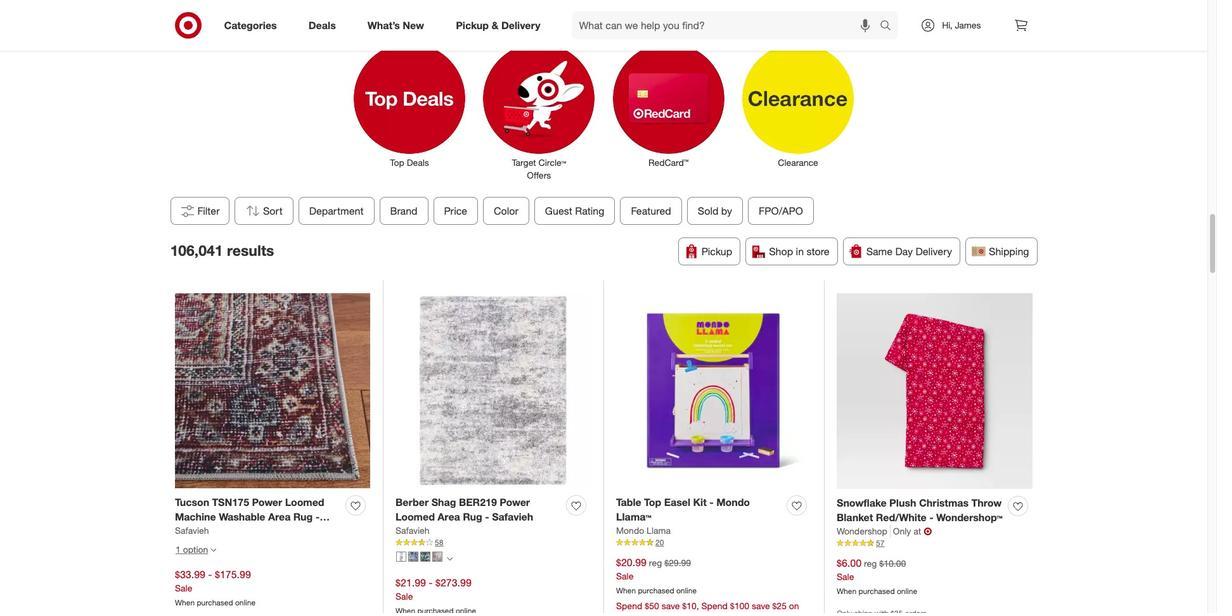 Task type: describe. For each thing, give the bounding box(es) containing it.
ber219
[[459, 497, 497, 510]]

hi, james
[[943, 20, 981, 30]]

57 link
[[837, 539, 1033, 550]]

christmas
[[920, 498, 969, 510]]

$25
[[773, 601, 787, 612]]

grey/cream image
[[396, 552, 407, 562]]

wondershop
[[837, 526, 888, 537]]

shop in store
[[769, 246, 830, 258]]

new
[[403, 19, 424, 31]]

reg for $20.99
[[649, 558, 662, 569]]

$33.99
[[175, 569, 205, 582]]

area inside tucson tsn175 power loomed machine washable area rug  - safavieh
[[268, 511, 291, 524]]

easel
[[664, 497, 691, 510]]

fpo/apo button
[[748, 198, 814, 225]]

featured
[[631, 205, 671, 218]]

deals link
[[298, 11, 352, 39]]

color button
[[483, 198, 529, 225]]

shipping
[[989, 246, 1030, 258]]

machine
[[175, 511, 216, 524]]

1 option
[[176, 545, 208, 556]]

all colors element inside 1 option dropdown button
[[211, 547, 216, 554]]

safavieh link for berber shag ber219 power loomed area rug  - safavieh
[[396, 525, 430, 538]]

shop
[[769, 246, 794, 258]]

toys
[[643, 614, 659, 614]]

results
[[227, 242, 274, 259]]

search
[[875, 20, 905, 33]]

same
[[867, 246, 893, 258]]

sale for $21.99
[[396, 592, 413, 603]]

filter
[[198, 205, 220, 218]]

table top easel kit - mondo llama™
[[616, 497, 750, 524]]

guest
[[545, 205, 572, 218]]

purchased for $175.99
[[197, 599, 233, 608]]

at
[[914, 526, 922, 537]]

rug inside the berber shag ber219 power loomed area rug  - safavieh
[[463, 511, 482, 524]]

$20.99 reg $29.99 sale when purchased online spend $50 save $10, spend $100 save $25 on select toys
[[616, 557, 800, 614]]

guest rating button
[[534, 198, 615, 225]]

power inside the berber shag ber219 power loomed area rug  - safavieh
[[500, 497, 530, 510]]

shop in store button
[[746, 238, 838, 266]]

select
[[616, 614, 640, 614]]

price button
[[433, 198, 478, 225]]

rating
[[575, 205, 604, 218]]

berber shag ber219 power loomed area rug  - safavieh link
[[396, 496, 561, 525]]

delivery for same day delivery
[[916, 246, 953, 258]]

online for $10.00
[[897, 587, 918, 597]]

$21.99 - $273.99 sale
[[396, 577, 472, 603]]

1 spend from the left
[[616, 601, 643, 612]]

sold
[[698, 205, 719, 218]]

target
[[512, 158, 536, 168]]

table top easel kit - mondo llama™ link
[[616, 496, 782, 525]]

kit
[[694, 497, 707, 510]]

safavieh link for tucson tsn175 power loomed machine washable area rug  - safavieh
[[175, 525, 209, 538]]

¬
[[924, 526, 932, 539]]

20
[[656, 539, 664, 548]]

same day delivery button
[[843, 238, 961, 266]]

$10.00
[[880, 559, 906, 570]]

llama
[[647, 526, 671, 537]]

color
[[494, 205, 518, 218]]

department button
[[298, 198, 374, 225]]

$10,
[[683, 601, 699, 612]]

snowflake plush christmas throw blanket red/white - wondershop™ link
[[837, 497, 1003, 526]]

safavieh inside the berber shag ber219 power loomed area rug  - safavieh
[[492, 511, 534, 524]]

store
[[807, 246, 830, 258]]

tucson tsn175 power loomed machine washable area rug  - safavieh
[[175, 497, 325, 539]]

shipping button
[[966, 238, 1038, 266]]

red/white
[[876, 512, 927, 525]]

top inside table top easel kit - mondo llama™
[[644, 497, 662, 510]]

categories
[[224, 19, 277, 31]]

58
[[435, 539, 444, 548]]

$6.00 reg $10.00 sale when purchased online
[[837, 558, 918, 597]]

58 link
[[396, 538, 591, 549]]

pickup & delivery link
[[445, 11, 557, 39]]

deals inside "top deals" link
[[407, 158, 429, 168]]

clearance
[[778, 158, 819, 168]]

snowflake plush christmas throw blanket red/white - wondershop™
[[837, 498, 1003, 525]]

hi,
[[943, 20, 953, 30]]

guest rating
[[545, 205, 604, 218]]

redcard™
[[649, 158, 689, 168]]

what's
[[368, 19, 400, 31]]

1
[[176, 545, 181, 556]]

on
[[790, 601, 800, 612]]

snowflake
[[837, 498, 887, 510]]

all colors image for all colors element inside 1 option dropdown button
[[211, 548, 216, 554]]

sort button
[[234, 198, 293, 225]]

brand
[[390, 205, 417, 218]]

top deals link
[[345, 40, 475, 170]]

what's new
[[368, 19, 424, 31]]

option
[[183, 545, 208, 556]]

department
[[309, 205, 364, 218]]



Task type: locate. For each thing, give the bounding box(es) containing it.
all colors image for the right all colors element
[[447, 557, 453, 562]]

sold by
[[698, 205, 732, 218]]

- inside table top easel kit - mondo llama™
[[710, 497, 714, 510]]

- inside tucson tsn175 power loomed machine washable area rug  - safavieh
[[316, 511, 320, 524]]

0 horizontal spatial all colors element
[[211, 547, 216, 554]]

1 horizontal spatial delivery
[[916, 246, 953, 258]]

2 horizontal spatial purchased
[[859, 587, 895, 597]]

pickup inside button
[[702, 246, 733, 258]]

0 horizontal spatial safavieh link
[[175, 525, 209, 538]]

all colors image
[[211, 548, 216, 554], [447, 557, 453, 562]]

sale inside $21.99 - $273.99 sale
[[396, 592, 413, 603]]

categories link
[[213, 11, 293, 39]]

- inside $21.99 - $273.99 sale
[[429, 577, 433, 590]]

when for $20.99
[[616, 587, 636, 596]]

reg inside $20.99 reg $29.99 sale when purchased online spend $50 save $10, spend $100 save $25 on select toys
[[649, 558, 662, 569]]

when inside "$33.99 - $175.99 sale when purchased online"
[[175, 599, 195, 608]]

0 horizontal spatial rug
[[294, 511, 313, 524]]

pickup for pickup
[[702, 246, 733, 258]]

online
[[677, 587, 697, 596], [897, 587, 918, 597], [235, 599, 256, 608]]

green/beige image
[[420, 552, 431, 562]]

sale inside $6.00 reg $10.00 sale when purchased online
[[837, 572, 855, 583]]

online down $175.99
[[235, 599, 256, 608]]

purchased inside $20.99 reg $29.99 sale when purchased online spend $50 save $10, spend $100 save $25 on select toys
[[638, 587, 675, 596]]

reg inside $6.00 reg $10.00 sale when purchased online
[[864, 559, 877, 570]]

deals left what's
[[309, 19, 336, 31]]

purchased inside "$33.99 - $175.99 sale when purchased online"
[[197, 599, 233, 608]]

20 link
[[616, 538, 812, 549]]

tsn175
[[212, 497, 249, 510]]

1 option button
[[170, 540, 222, 561]]

wondershop only at ¬
[[837, 526, 932, 539]]

clearance link
[[734, 40, 863, 170]]

price
[[444, 205, 467, 218]]

2 horizontal spatial online
[[897, 587, 918, 597]]

0 vertical spatial all colors element
[[211, 547, 216, 554]]

&
[[492, 19, 499, 31]]

mondo right kit in the right bottom of the page
[[717, 497, 750, 510]]

$100
[[730, 601, 750, 612]]

1 vertical spatial all colors element
[[447, 555, 453, 563]]

washable
[[219, 511, 265, 524]]

spend up select
[[616, 601, 643, 612]]

deals
[[309, 19, 336, 31], [407, 158, 429, 168]]

0 horizontal spatial reg
[[649, 558, 662, 569]]

berber
[[396, 497, 429, 510]]

1 vertical spatial delivery
[[916, 246, 953, 258]]

1 horizontal spatial pickup
[[702, 246, 733, 258]]

pickup & delivery
[[456, 19, 541, 31]]

sale inside "$33.99 - $175.99 sale when purchased online"
[[175, 583, 192, 594]]

table top easel kit - mondo llama™ image
[[616, 294, 812, 489], [616, 294, 812, 489]]

sale for $20.99
[[616, 571, 634, 582]]

purchased inside $6.00 reg $10.00 sale when purchased online
[[859, 587, 895, 597]]

purchased up $50
[[638, 587, 675, 596]]

0 horizontal spatial spend
[[616, 601, 643, 612]]

online up $10,
[[677, 587, 697, 596]]

loomed
[[285, 497, 325, 510], [396, 511, 435, 524]]

save left $25 on the right
[[752, 601, 770, 612]]

2 save from the left
[[752, 601, 770, 612]]

1 horizontal spatial spend
[[702, 601, 728, 612]]

area inside the berber shag ber219 power loomed area rug  - safavieh
[[438, 511, 460, 524]]

all colors image right grey blue/cream image
[[447, 557, 453, 562]]

berber shag ber219 power loomed area rug  - safavieh
[[396, 497, 534, 524]]

top up llama™
[[644, 497, 662, 510]]

0 vertical spatial pickup
[[456, 19, 489, 31]]

0 horizontal spatial delivery
[[502, 19, 541, 31]]

0 horizontal spatial purchased
[[197, 599, 233, 608]]

when down $33.99
[[175, 599, 195, 608]]

delivery inside button
[[916, 246, 953, 258]]

purchased for $29.99
[[638, 587, 675, 596]]

snowflake plush christmas throw blanket red/white - wondershop™ image
[[837, 294, 1033, 490], [837, 294, 1033, 490]]

save
[[662, 601, 680, 612], [752, 601, 770, 612]]

delivery
[[502, 19, 541, 31], [916, 246, 953, 258]]

same day delivery
[[867, 246, 953, 258]]

1 horizontal spatial all colors image
[[447, 557, 453, 562]]

0 horizontal spatial pickup
[[456, 19, 489, 31]]

top inside "top deals" link
[[390, 158, 404, 168]]

redcard™ link
[[604, 40, 734, 170]]

plush
[[890, 498, 917, 510]]

safavieh inside tucson tsn175 power loomed machine washable area rug  - safavieh
[[175, 526, 216, 539]]

1 vertical spatial pickup
[[702, 246, 733, 258]]

106,041 results
[[170, 242, 274, 259]]

mondo llama link
[[616, 525, 671, 538]]

1 horizontal spatial rug
[[463, 511, 482, 524]]

online for $29.99
[[677, 587, 697, 596]]

1 horizontal spatial loomed
[[396, 511, 435, 524]]

$33.99 - $175.99 sale when purchased online
[[175, 569, 256, 608]]

0 horizontal spatial power
[[252, 497, 282, 510]]

1 area from the left
[[268, 511, 291, 524]]

1 vertical spatial top
[[644, 497, 662, 510]]

when for $33.99
[[175, 599, 195, 608]]

spend right $10,
[[702, 601, 728, 612]]

1 vertical spatial loomed
[[396, 511, 435, 524]]

safavieh link down machine
[[175, 525, 209, 538]]

tucson tsn175 power loomed machine washable area rug  - safavieh image
[[175, 294, 370, 489], [175, 294, 370, 489]]

0 vertical spatial deals
[[309, 19, 336, 31]]

$29.99
[[665, 558, 691, 569]]

0 vertical spatial loomed
[[285, 497, 325, 510]]

tucson
[[175, 497, 209, 510]]

0 horizontal spatial deals
[[309, 19, 336, 31]]

when inside $6.00 reg $10.00 sale when purchased online
[[837, 587, 857, 597]]

1 horizontal spatial all colors element
[[447, 555, 453, 563]]

What can we help you find? suggestions appear below search field
[[572, 11, 884, 39]]

when down $6.00
[[837, 587, 857, 597]]

table
[[616, 497, 642, 510]]

0 horizontal spatial area
[[268, 511, 291, 524]]

rug
[[294, 511, 313, 524], [463, 511, 482, 524]]

wondershop™
[[937, 512, 1003, 525]]

0 horizontal spatial when
[[175, 599, 195, 608]]

1 horizontal spatial purchased
[[638, 587, 675, 596]]

1 vertical spatial deals
[[407, 158, 429, 168]]

search button
[[875, 11, 905, 42]]

purchased
[[638, 587, 675, 596], [859, 587, 895, 597], [197, 599, 233, 608]]

sold by button
[[687, 198, 743, 225]]

delivery right day
[[916, 246, 953, 258]]

online inside "$33.99 - $175.99 sale when purchased online"
[[235, 599, 256, 608]]

beige/blue image
[[408, 552, 419, 562]]

blanket
[[837, 512, 874, 525]]

0 vertical spatial top
[[390, 158, 404, 168]]

1 vertical spatial all colors image
[[447, 557, 453, 562]]

reg down the 20
[[649, 558, 662, 569]]

area down shag
[[438, 511, 460, 524]]

safavieh link up beige/blue 'icon'
[[396, 525, 430, 538]]

delivery right &
[[502, 19, 541, 31]]

2 safavieh link from the left
[[396, 525, 430, 538]]

all colors element right option
[[211, 547, 216, 554]]

all colors image inside 1 option dropdown button
[[211, 548, 216, 554]]

2 power from the left
[[500, 497, 530, 510]]

0 horizontal spatial loomed
[[285, 497, 325, 510]]

0 vertical spatial all colors image
[[211, 548, 216, 554]]

all colors element
[[211, 547, 216, 554], [447, 555, 453, 563]]

mondo inside table top easel kit - mondo llama™
[[717, 497, 750, 510]]

0 vertical spatial mondo
[[717, 497, 750, 510]]

llama™
[[616, 511, 652, 524]]

when up select
[[616, 587, 636, 596]]

online inside $20.99 reg $29.99 sale when purchased online spend $50 save $10, spend $100 save $25 on select toys
[[677, 587, 697, 596]]

pickup
[[456, 19, 489, 31], [702, 246, 733, 258]]

deals up brand
[[407, 158, 429, 168]]

online down $10.00
[[897, 587, 918, 597]]

1 rug from the left
[[294, 511, 313, 524]]

filter button
[[170, 198, 229, 225]]

- inside the berber shag ber219 power loomed area rug  - safavieh
[[485, 511, 489, 524]]

mondo down llama™
[[616, 526, 645, 537]]

power
[[252, 497, 282, 510], [500, 497, 530, 510]]

sale down $33.99
[[175, 583, 192, 594]]

mondo
[[717, 497, 750, 510], [616, 526, 645, 537]]

$21.99
[[396, 577, 426, 590]]

day
[[896, 246, 913, 258]]

grey blue/cream image
[[433, 552, 443, 562]]

0 vertical spatial delivery
[[502, 19, 541, 31]]

mondo llama
[[616, 526, 671, 537]]

online for $175.99
[[235, 599, 256, 608]]

2 rug from the left
[[463, 511, 482, 524]]

spend
[[616, 601, 643, 612], [702, 601, 728, 612]]

reg for $6.00
[[864, 559, 877, 570]]

berber shag ber219 power loomed area rug  - safavieh image
[[396, 294, 591, 489], [396, 294, 591, 489]]

2 horizontal spatial when
[[837, 587, 857, 597]]

power right ber219
[[500, 497, 530, 510]]

- inside "$33.99 - $175.99 sale when purchased online"
[[208, 569, 212, 582]]

pickup down sold by
[[702, 246, 733, 258]]

sale for $6.00
[[837, 572, 855, 583]]

1 horizontal spatial area
[[438, 511, 460, 524]]

all colors image right option
[[211, 548, 216, 554]]

pickup left &
[[456, 19, 489, 31]]

what's new link
[[357, 11, 440, 39]]

0 horizontal spatial top
[[390, 158, 404, 168]]

1 horizontal spatial safavieh link
[[396, 525, 430, 538]]

1 vertical spatial mondo
[[616, 526, 645, 537]]

only
[[893, 526, 912, 537]]

when
[[616, 587, 636, 596], [837, 587, 857, 597], [175, 599, 195, 608]]

delivery for pickup & delivery
[[502, 19, 541, 31]]

fpo/apo
[[759, 205, 803, 218]]

power up washable
[[252, 497, 282, 510]]

sale down $6.00
[[837, 572, 855, 583]]

loomed inside tucson tsn175 power loomed machine washable area rug  - safavieh
[[285, 497, 325, 510]]

0 horizontal spatial save
[[662, 601, 680, 612]]

top up brand button
[[390, 158, 404, 168]]

mondo inside mondo llama link
[[616, 526, 645, 537]]

2 area from the left
[[438, 511, 460, 524]]

sale for $33.99
[[175, 583, 192, 594]]

1 horizontal spatial mondo
[[717, 497, 750, 510]]

rug inside tucson tsn175 power loomed machine washable area rug  - safavieh
[[294, 511, 313, 524]]

1 horizontal spatial power
[[500, 497, 530, 510]]

0 horizontal spatial all colors image
[[211, 548, 216, 554]]

rug down ber219
[[463, 511, 482, 524]]

-
[[710, 497, 714, 510], [316, 511, 320, 524], [485, 511, 489, 524], [930, 512, 934, 525], [208, 569, 212, 582], [429, 577, 433, 590]]

sale down $20.99
[[616, 571, 634, 582]]

offers
[[527, 170, 551, 181]]

1 horizontal spatial when
[[616, 587, 636, 596]]

pickup for pickup & delivery
[[456, 19, 489, 31]]

deals inside deals link
[[309, 19, 336, 31]]

brand button
[[379, 198, 428, 225]]

area right washable
[[268, 511, 291, 524]]

area
[[268, 511, 291, 524], [438, 511, 460, 524]]

in
[[796, 246, 804, 258]]

$273.99
[[436, 577, 472, 590]]

circle™
[[539, 158, 566, 168]]

sale
[[616, 571, 634, 582], [837, 572, 855, 583], [175, 583, 192, 594], [396, 592, 413, 603]]

1 horizontal spatial reg
[[864, 559, 877, 570]]

featured button
[[620, 198, 682, 225]]

purchased down $175.99
[[197, 599, 233, 608]]

top
[[390, 158, 404, 168], [644, 497, 662, 510]]

2 spend from the left
[[702, 601, 728, 612]]

tucson tsn175 power loomed machine washable area rug  - safavieh link
[[175, 496, 341, 539]]

1 save from the left
[[662, 601, 680, 612]]

1 horizontal spatial save
[[752, 601, 770, 612]]

0 horizontal spatial online
[[235, 599, 256, 608]]

1 power from the left
[[252, 497, 282, 510]]

power inside tucson tsn175 power loomed machine washable area rug  - safavieh
[[252, 497, 282, 510]]

- inside snowflake plush christmas throw blanket red/white - wondershop™
[[930, 512, 934, 525]]

all colors element right grey blue/cream image
[[447, 555, 453, 563]]

reg right $6.00
[[864, 559, 877, 570]]

rug right washable
[[294, 511, 313, 524]]

1 horizontal spatial top
[[644, 497, 662, 510]]

when inside $20.99 reg $29.99 sale when purchased online spend $50 save $10, spend $100 save $25 on select toys
[[616, 587, 636, 596]]

james
[[955, 20, 981, 30]]

online inside $6.00 reg $10.00 sale when purchased online
[[897, 587, 918, 597]]

1 safavieh link from the left
[[175, 525, 209, 538]]

save right $50
[[662, 601, 680, 612]]

sale inside $20.99 reg $29.99 sale when purchased online spend $50 save $10, spend $100 save $25 on select toys
[[616, 571, 634, 582]]

$50
[[645, 601, 659, 612]]

loomed inside the berber shag ber219 power loomed area rug  - safavieh
[[396, 511, 435, 524]]

1 horizontal spatial online
[[677, 587, 697, 596]]

sale down "$21.99" at bottom
[[396, 592, 413, 603]]

when for $6.00
[[837, 587, 857, 597]]

reg
[[649, 558, 662, 569], [864, 559, 877, 570]]

0 horizontal spatial mondo
[[616, 526, 645, 537]]

106,041
[[170, 242, 223, 259]]

1 horizontal spatial deals
[[407, 158, 429, 168]]

purchased down $10.00
[[859, 587, 895, 597]]

purchased for $10.00
[[859, 587, 895, 597]]



Task type: vqa. For each thing, say whether or not it's contained in the screenshot.
Chewer
no



